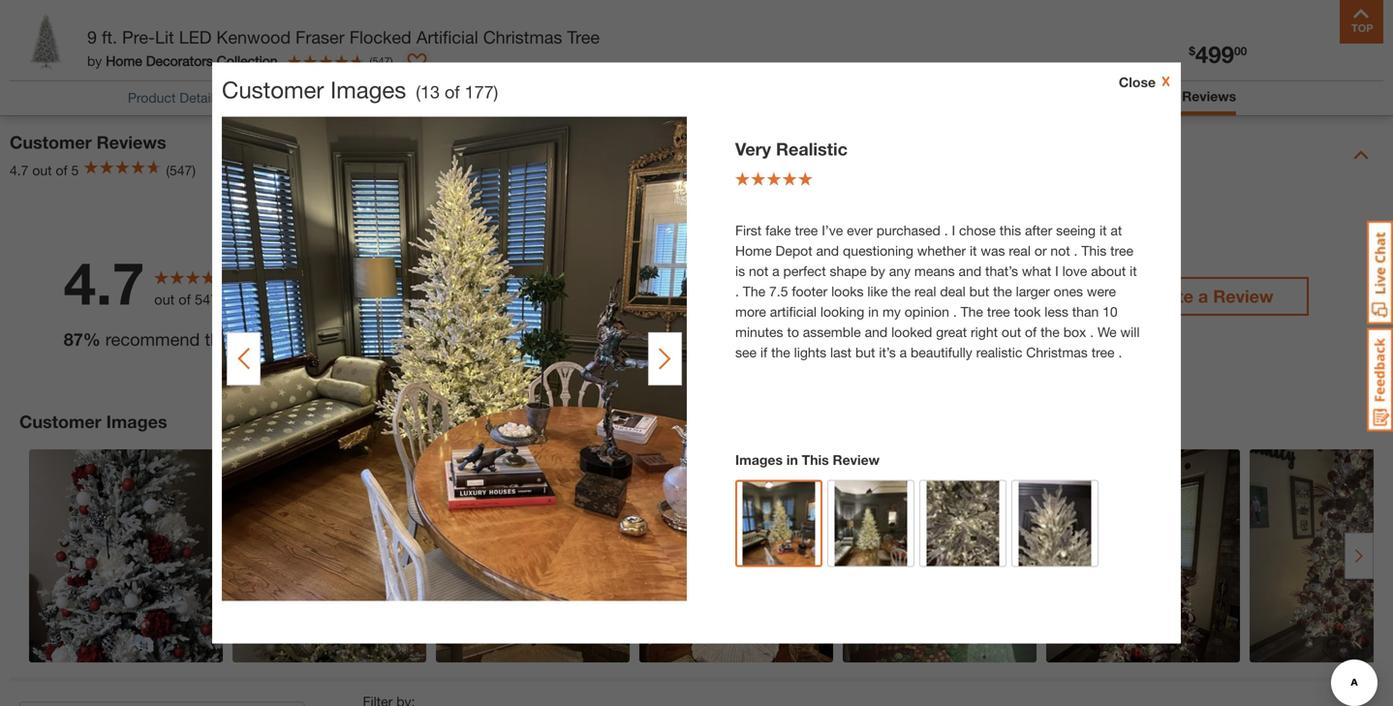 Task type: locate. For each thing, give the bounding box(es) containing it.
we
[[1098, 324, 1117, 340]]

0 horizontal spatial out
[[32, 162, 52, 178]]

by up the like
[[871, 263, 886, 279]]

2 vertical spatial and
[[865, 324, 888, 340]]

9
[[87, 27, 97, 47]]

5
[[71, 162, 79, 178], [363, 217, 372, 236], [991, 322, 1000, 340]]

a right it's
[[900, 345, 907, 360]]

1 horizontal spatial by
[[871, 263, 886, 279]]

1 vertical spatial this
[[205, 329, 233, 350]]

( 547 )
[[370, 55, 393, 67]]

0 horizontal spatial real
[[915, 283, 937, 299]]

product details button
[[128, 88, 221, 108], [128, 88, 221, 108]]

i've
[[822, 222, 843, 238]]

1 vertical spatial 547
[[195, 291, 218, 308]]

customer inside customer images main content
[[222, 76, 324, 103]]

out inside first fake tree i've ever purchased . i chose this after seeing it at home depot and questioning whether it was real or not . this tree is not a perfect shape by any means and that's what i love about it . the 7.5 footer looks like the real deal but the larger ones were more artificial looking in my opinion . the tree took less than 10 minutes to assemble and looked great right out of the box . we will see if the lights last but it's a beautifully realistic christmas tree .
[[1002, 324, 1022, 340]]

(
[[370, 55, 372, 67], [416, 81, 421, 102]]

deal
[[940, 283, 966, 299]]

star icon image for 1
[[381, 357, 400, 376]]

%
[[83, 329, 101, 350]]

0 horizontal spatial i
[[952, 222, 956, 238]]

1 horizontal spatial not
[[1051, 243, 1070, 259]]

0 vertical spatial 547
[[372, 55, 390, 67]]

specifications
[[447, 90, 533, 106]]

home
[[106, 53, 142, 69], [736, 243, 772, 259]]

0 vertical spatial images
[[330, 76, 406, 103]]

specifications button
[[447, 88, 533, 108], [447, 88, 533, 108]]

customer images
[[19, 411, 167, 432]]

reviews down product
[[97, 132, 166, 152]]

led
[[179, 27, 212, 47]]

1 vertical spatial in
[[787, 452, 798, 468]]

of inside customer images ( 13 of 177 )
[[445, 81, 460, 102]]

and
[[816, 243, 839, 259], [959, 263, 982, 279], [865, 324, 888, 340]]

footer
[[792, 283, 828, 299]]

547 left reviews
[[195, 291, 218, 308]]

1 horizontal spatial 5
[[363, 217, 372, 236]]

customer reviews button
[[1115, 86, 1237, 110], [1115, 86, 1237, 107]]

by down 9
[[87, 53, 102, 69]]

1 horizontal spatial this
[[1000, 222, 1021, 238]]

images
[[330, 76, 406, 103], [106, 411, 167, 432], [736, 452, 783, 468]]

a right write
[[1199, 286, 1209, 307]]

christmas
[[483, 27, 562, 47], [1026, 345, 1088, 360]]

. down will
[[1119, 345, 1123, 360]]

0 horizontal spatial in
[[787, 452, 798, 468]]

it left at
[[1100, 222, 1107, 238]]

real up the opinion
[[915, 283, 937, 299]]

the
[[743, 283, 766, 299], [961, 304, 984, 320]]

0 vertical spatial )
[[390, 55, 393, 67]]

great
[[936, 324, 967, 340]]

that's
[[986, 263, 1019, 279]]

christmas down the box
[[1026, 345, 1088, 360]]

0 horizontal spatial this
[[802, 452, 829, 468]]

0 horizontal spatial customer reviews
[[10, 132, 166, 152]]

perfect
[[784, 263, 826, 279]]

1 vertical spatial out
[[154, 291, 175, 308]]

0 vertical spatial in
[[868, 304, 879, 320]]

1 horizontal spatial 4.7
[[64, 248, 145, 317]]

was
[[981, 243, 1005, 259]]

assemble
[[803, 324, 861, 340]]

0 horizontal spatial (
[[370, 55, 372, 67]]

home down first
[[736, 243, 772, 259]]

1 horizontal spatial )
[[494, 81, 498, 102]]

0 vertical spatial by
[[87, 53, 102, 69]]

1 vertical spatial review
[[833, 452, 880, 468]]

1 star icon image from the top
[[381, 217, 400, 236]]

547 down "flocked"
[[372, 55, 390, 67]]

0 vertical spatial this
[[1082, 243, 1107, 259]]

3 star icon image from the top
[[381, 287, 400, 306]]

0 horizontal spatial 4.7
[[10, 162, 29, 178]]

i left love
[[1055, 263, 1059, 279]]

0 horizontal spatial images
[[106, 411, 167, 432]]

0 vertical spatial this
[[1000, 222, 1021, 238]]

live chat image
[[1367, 221, 1394, 325]]

1 vertical spatial reviews
[[97, 132, 166, 152]]

or
[[1035, 243, 1047, 259]]

2 horizontal spatial out
[[1002, 324, 1022, 340]]

0 horizontal spatial the
[[743, 283, 766, 299]]

0 vertical spatial reviews
[[1182, 88, 1237, 104]]

if
[[761, 345, 768, 360]]

1 vertical spatial by
[[871, 263, 886, 279]]

0 horizontal spatial this
[[205, 329, 233, 350]]

87
[[64, 329, 83, 350]]

customer reviews
[[1115, 88, 1237, 104], [10, 132, 166, 152]]

1 vertical spatial the
[[961, 304, 984, 320]]

after
[[1025, 222, 1053, 238]]

reviews down 499
[[1182, 88, 1237, 104]]

in inside first fake tree i've ever purchased . i chose this after seeing it at home depot and questioning whether it was real or not . this tree is not a perfect shape by any means and that's what i love about it . the 7.5 footer looks like the real deal but the larger ones were more artificial looking in my opinion . the tree took less than 10 minutes to assemble and looked great right out of the box . we will see if the lights last but it's a beautifully realistic christmas tree .
[[868, 304, 879, 320]]

it left the 'was' at the top of the page
[[970, 243, 977, 259]]

customer reviews up 4.7 out of 5
[[10, 132, 166, 152]]

the down that's
[[993, 283, 1012, 299]]

home down ft.
[[106, 53, 142, 69]]

than
[[1073, 304, 1099, 320]]

not right is
[[749, 263, 769, 279]]

1 horizontal spatial and
[[865, 324, 888, 340]]

1 vertical spatial and
[[959, 263, 982, 279]]

real left the or
[[1009, 243, 1031, 259]]

star icon image for 4
[[381, 252, 400, 271]]

i
[[952, 222, 956, 238], [1055, 263, 1059, 279]]

customer reviews down $
[[1115, 88, 1237, 104]]

) down "flocked"
[[390, 55, 393, 67]]

1 vertical spatial it
[[970, 243, 977, 259]]

the up more
[[743, 283, 766, 299]]

1 vertical spatial 4.7
[[64, 248, 145, 317]]

decorators
[[146, 53, 213, 69]]

5 star icon image from the top
[[381, 357, 400, 376]]

tree up depot at top right
[[795, 222, 818, 238]]

) right 13
[[494, 81, 498, 102]]

this
[[1082, 243, 1107, 259], [802, 452, 829, 468]]

1 horizontal spatial review
[[1214, 286, 1274, 307]]

but
[[970, 283, 990, 299], [856, 345, 875, 360]]

2
[[363, 322, 372, 340]]

thumbnail image
[[835, 481, 908, 578], [927, 481, 1000, 578], [1019, 481, 1092, 578], [743, 482, 815, 579]]

tree down at
[[1111, 243, 1134, 259]]

0 horizontal spatial by
[[87, 53, 102, 69]]

0 vertical spatial real
[[1009, 243, 1031, 259]]

0 vertical spatial a
[[772, 263, 780, 279]]

0 horizontal spatial reviews
[[97, 132, 166, 152]]

2 vertical spatial it
[[1130, 263, 1137, 279]]

1 horizontal spatial customer reviews
[[1115, 88, 1237, 104]]

1 horizontal spatial in
[[868, 304, 879, 320]]

1 vertical spatial )
[[494, 81, 498, 102]]

( down "flocked"
[[370, 55, 372, 67]]

the down any
[[892, 283, 911, 299]]

feedback link image
[[1367, 328, 1394, 432]]

1 horizontal spatial i
[[1055, 263, 1059, 279]]

very
[[736, 139, 771, 159]]

a up 7.5
[[772, 263, 780, 279]]

0 vertical spatial the
[[743, 283, 766, 299]]

1 horizontal spatial out
[[154, 291, 175, 308]]

2 horizontal spatial and
[[959, 263, 982, 279]]

and down i've
[[816, 243, 839, 259]]

1 vertical spatial (
[[416, 81, 421, 102]]

0 horizontal spatial home
[[106, 53, 142, 69]]

4
[[363, 252, 372, 271]]

)
[[390, 55, 393, 67], [494, 81, 498, 102]]

images for customer images ( 13 of 177 )
[[330, 76, 406, 103]]

pre-
[[122, 27, 155, 47]]

this down 'out of 547 reviews'
[[205, 329, 233, 350]]

1 horizontal spatial it
[[1100, 222, 1107, 238]]

0 vertical spatial out
[[32, 162, 52, 178]]

fake
[[766, 222, 791, 238]]

1 vertical spatial but
[[856, 345, 875, 360]]

1 horizontal spatial 547
[[372, 55, 390, 67]]

review
[[1214, 286, 1274, 307], [833, 452, 880, 468]]

1 vertical spatial customer reviews
[[10, 132, 166, 152]]

like
[[868, 283, 888, 299]]

a inside button
[[1199, 286, 1209, 307]]

1 vertical spatial home
[[736, 243, 772, 259]]

larger
[[1016, 283, 1050, 299]]

fraser
[[296, 27, 345, 47]]

product
[[238, 329, 299, 350]]

2 horizontal spatial 5
[[991, 322, 1000, 340]]

this inside first fake tree i've ever purchased . i chose this after seeing it at home depot and questioning whether it was real or not . this tree is not a perfect shape by any means and that's what i love about it . the 7.5 footer looks like the real deal but the larger ones were more artificial looking in my opinion . the tree took less than 10 minutes to assemble and looked great right out of the box . we will see if the lights last but it's a beautifully realistic christmas tree .
[[1082, 243, 1107, 259]]

( left 177
[[416, 81, 421, 102]]

0 horizontal spatial but
[[856, 345, 875, 360]]

1 horizontal spatial real
[[1009, 243, 1031, 259]]

star icon image
[[381, 217, 400, 236], [381, 252, 400, 271], [381, 287, 400, 306], [381, 322, 400, 341], [381, 357, 400, 376]]

customer
[[222, 76, 324, 103], [1115, 88, 1179, 104], [10, 132, 92, 152], [19, 411, 101, 432]]

2 vertical spatial out
[[1002, 324, 1022, 340]]

tree
[[795, 222, 818, 238], [1111, 243, 1134, 259], [987, 304, 1010, 320], [1092, 345, 1115, 360]]

i up whether
[[952, 222, 956, 238]]

images in this review
[[736, 452, 880, 468]]

not right the or
[[1051, 243, 1070, 259]]

but left it's
[[856, 345, 875, 360]]

a
[[772, 263, 780, 279], [1199, 286, 1209, 307], [900, 345, 907, 360]]

2 star icon image from the top
[[381, 252, 400, 271]]

4 star icon image from the top
[[381, 322, 400, 341]]

and up deal
[[959, 263, 982, 279]]

0 horizontal spatial 547
[[195, 291, 218, 308]]

of
[[445, 81, 460, 102], [56, 162, 68, 178], [179, 291, 191, 308], [1025, 324, 1037, 340]]

it right about
[[1130, 263, 1137, 279]]

star icon image for 3
[[381, 287, 400, 306]]

0 vertical spatial review
[[1214, 286, 1274, 307]]

ones
[[1054, 283, 1083, 299]]

the
[[892, 283, 911, 299], [993, 283, 1012, 299], [1041, 324, 1060, 340], [771, 345, 791, 360]]

2 horizontal spatial a
[[1199, 286, 1209, 307]]

9 ft. pre-lit led kenwood fraser flocked artificial christmas tree
[[87, 27, 600, 47]]

1 vertical spatial images
[[106, 411, 167, 432]]

87 % recommend this product
[[64, 329, 299, 350]]

2 vertical spatial images
[[736, 452, 783, 468]]

the right if
[[771, 345, 791, 360]]

1 vertical spatial christmas
[[1026, 345, 1088, 360]]

and up it's
[[865, 324, 888, 340]]

write a review
[[1150, 286, 1274, 307]]

4.7
[[10, 162, 29, 178], [64, 248, 145, 317]]

1 vertical spatial 5
[[363, 217, 372, 236]]

1 horizontal spatial (
[[416, 81, 421, 102]]

0 vertical spatial home
[[106, 53, 142, 69]]

out
[[32, 162, 52, 178], [154, 291, 175, 308], [1002, 324, 1022, 340]]

but left 16
[[970, 283, 990, 299]]

by home decorators collection
[[87, 53, 278, 69]]

box
[[1064, 324, 1087, 340]]

home inside first fake tree i've ever purchased . i chose this after seeing it at home depot and questioning whether it was real or not . this tree is not a perfect shape by any means and that's what i love about it . the 7.5 footer looks like the real deal but the larger ones were more artificial looking in my opinion . the tree took less than 10 minutes to assemble and looked great right out of the box . we will see if the lights last but it's a beautifully realistic christmas tree .
[[736, 243, 772, 259]]

any
[[889, 263, 911, 279]]

realistic
[[977, 345, 1023, 360]]

of inside first fake tree i've ever purchased . i chose this after seeing it at home depot and questioning whether it was real or not . this tree is not a perfect shape by any means and that's what i love about it . the 7.5 footer looks like the real deal but the larger ones were more artificial looking in my opinion . the tree took less than 10 minutes to assemble and looked great right out of the box . we will see if the lights last but it's a beautifully realistic christmas tree .
[[1025, 324, 1037, 340]]

0 horizontal spatial and
[[816, 243, 839, 259]]

1 horizontal spatial reviews
[[1182, 88, 1237, 104]]

0 vertical spatial 4.7
[[10, 162, 29, 178]]

2 horizontal spatial images
[[736, 452, 783, 468]]

1 vertical spatial a
[[1199, 286, 1209, 307]]

16
[[991, 287, 1008, 306]]

close
[[1119, 74, 1156, 90]]

customer images main content
[[0, 0, 1394, 706]]

navigation
[[553, 0, 841, 65]]

1 horizontal spatial this
[[1082, 243, 1107, 259]]

1 horizontal spatial home
[[736, 243, 772, 259]]

0 vertical spatial but
[[970, 283, 990, 299]]

christmas left the tree
[[483, 27, 562, 47]]

top button
[[1340, 0, 1384, 44]]

41
[[991, 252, 1008, 271]]

the up right
[[961, 304, 984, 320]]

this up the 'was' at the top of the page
[[1000, 222, 1021, 238]]

0 horizontal spatial a
[[772, 263, 780, 279]]

2 vertical spatial a
[[900, 345, 907, 360]]

1 vertical spatial i
[[1055, 263, 1059, 279]]

1 horizontal spatial christmas
[[1026, 345, 1088, 360]]

1 vertical spatial not
[[749, 263, 769, 279]]



Task type: describe. For each thing, give the bounding box(es) containing it.
whether
[[917, 243, 966, 259]]

0 vertical spatial i
[[952, 222, 956, 238]]

3
[[363, 287, 372, 306]]

flocked
[[350, 27, 412, 47]]

what
[[1022, 263, 1052, 279]]

star icon image for 5
[[381, 217, 400, 236]]

looked
[[892, 324, 933, 340]]

artificial
[[416, 27, 478, 47]]

chose
[[959, 222, 996, 238]]

questioning
[[843, 243, 914, 259]]

0 horizontal spatial not
[[749, 263, 769, 279]]

review inside customer images main content
[[833, 452, 880, 468]]

(547)
[[166, 162, 196, 178]]

0 vertical spatial it
[[1100, 222, 1107, 238]]

love
[[1063, 263, 1088, 279]]

right
[[971, 324, 998, 340]]

write a review button
[[1115, 277, 1309, 316]]

177
[[465, 81, 494, 102]]

1 horizontal spatial a
[[900, 345, 907, 360]]

close image
[[1156, 74, 1172, 89]]

4.7 out of 5
[[10, 162, 79, 178]]

ever
[[847, 222, 873, 238]]

my
[[883, 304, 901, 320]]

1 horizontal spatial the
[[961, 304, 984, 320]]

shape
[[830, 263, 867, 279]]

star icon image for 2
[[381, 322, 400, 341]]

lights
[[794, 345, 827, 360]]

0 horizontal spatial it
[[970, 243, 977, 259]]

write
[[1150, 286, 1194, 307]]

by inside first fake tree i've ever purchased . i chose this after seeing it at home depot and questioning whether it was real or not . this tree is not a perfect shape by any means and that's what i love about it . the 7.5 footer looks like the real deal but the larger ones were more artificial looking in my opinion . the tree took less than 10 minutes to assemble and looked great right out of the box . we will see if the lights last but it's a beautifully realistic christmas tree .
[[871, 263, 886, 279]]

. left we
[[1090, 324, 1094, 340]]

) inside customer images ( 13 of 177 )
[[494, 81, 498, 102]]

0 vertical spatial (
[[370, 55, 372, 67]]

close link
[[1119, 72, 1172, 93]]

product
[[128, 90, 176, 106]]

seeing
[[1056, 222, 1096, 238]]

00
[[1235, 44, 1247, 58]]

took
[[1014, 304, 1041, 320]]

1 horizontal spatial but
[[970, 283, 990, 299]]

reviews
[[222, 291, 270, 308]]

kenwood
[[216, 27, 291, 47]]

this inside first fake tree i've ever purchased . i chose this after seeing it at home depot and questioning whether it was real or not . this tree is not a perfect shape by any means and that's what i love about it . the 7.5 footer looks like the real deal but the larger ones were more artificial looking in my opinion . the tree took less than 10 minutes to assemble and looked great right out of the box . we will see if the lights last but it's a beautifully realistic christmas tree .
[[1000, 222, 1021, 238]]

product details
[[128, 90, 221, 106]]

depot
[[776, 243, 813, 259]]

1
[[363, 357, 372, 375]]

0 vertical spatial customer reviews
[[1115, 88, 1237, 104]]

product image image
[[15, 10, 78, 73]]

first
[[736, 222, 762, 238]]

0 horizontal spatial 5
[[71, 162, 79, 178]]

. down seeing
[[1074, 243, 1078, 259]]

means
[[915, 263, 955, 279]]

2 horizontal spatial it
[[1130, 263, 1137, 279]]

beautifully
[[911, 345, 973, 360]]

at
[[1111, 222, 1122, 238]]

realistic
[[776, 139, 848, 159]]

looking
[[821, 304, 865, 320]]

collection
[[217, 53, 278, 69]]

customer images ( 13 of 177 )
[[222, 76, 498, 103]]

last
[[830, 345, 852, 360]]

499
[[1196, 40, 1235, 68]]

21
[[991, 357, 1008, 375]]

$ 499 00
[[1189, 40, 1247, 68]]

2 vertical spatial 5
[[991, 322, 1000, 340]]

details
[[180, 90, 221, 106]]

will
[[1121, 324, 1140, 340]]

. up whether
[[945, 222, 948, 238]]

0 vertical spatial not
[[1051, 243, 1070, 259]]

tree down we
[[1092, 345, 1115, 360]]

tree
[[567, 27, 600, 47]]

the down less
[[1041, 324, 1060, 340]]

tree up right
[[987, 304, 1010, 320]]

lit
[[155, 27, 174, 47]]

is
[[736, 263, 745, 279]]

were
[[1087, 283, 1116, 299]]

opinion
[[905, 304, 950, 320]]

0 horizontal spatial )
[[390, 55, 393, 67]]

recommend
[[105, 329, 200, 350]]

very realistic
[[736, 139, 848, 159]]

images for customer images
[[106, 411, 167, 432]]

10
[[1103, 304, 1118, 320]]

1 vertical spatial real
[[915, 283, 937, 299]]

looks
[[832, 283, 864, 299]]

artificial
[[770, 304, 817, 320]]

ft.
[[102, 27, 117, 47]]

to
[[787, 324, 799, 340]]

( inside customer images ( 13 of 177 )
[[416, 81, 421, 102]]

4.7 for 4.7
[[64, 248, 145, 317]]

. down is
[[736, 283, 739, 299]]

it's
[[879, 345, 896, 360]]

. down deal
[[953, 304, 957, 320]]

464
[[991, 217, 1017, 236]]

about
[[1091, 263, 1126, 279]]

13
[[421, 81, 440, 102]]

christmas inside first fake tree i've ever purchased . i chose this after seeing it at home depot and questioning whether it was real or not . this tree is not a perfect shape by any means and that's what i love about it . the 7.5 footer looks like the real deal but the larger ones were more artificial looking in my opinion . the tree took less than 10 minutes to assemble and looked great right out of the box . we will see if the lights last but it's a beautifully realistic christmas tree .
[[1026, 345, 1088, 360]]

$
[[1189, 44, 1196, 58]]

0 vertical spatial christmas
[[483, 27, 562, 47]]

7.5
[[769, 283, 788, 299]]

purchased
[[877, 222, 941, 238]]

review inside button
[[1214, 286, 1274, 307]]

4.7 for 4.7 out of 5
[[10, 162, 29, 178]]

see
[[736, 345, 757, 360]]

less
[[1045, 304, 1069, 320]]



Task type: vqa. For each thing, say whether or not it's contained in the screenshot.
the topmost "5"
yes



